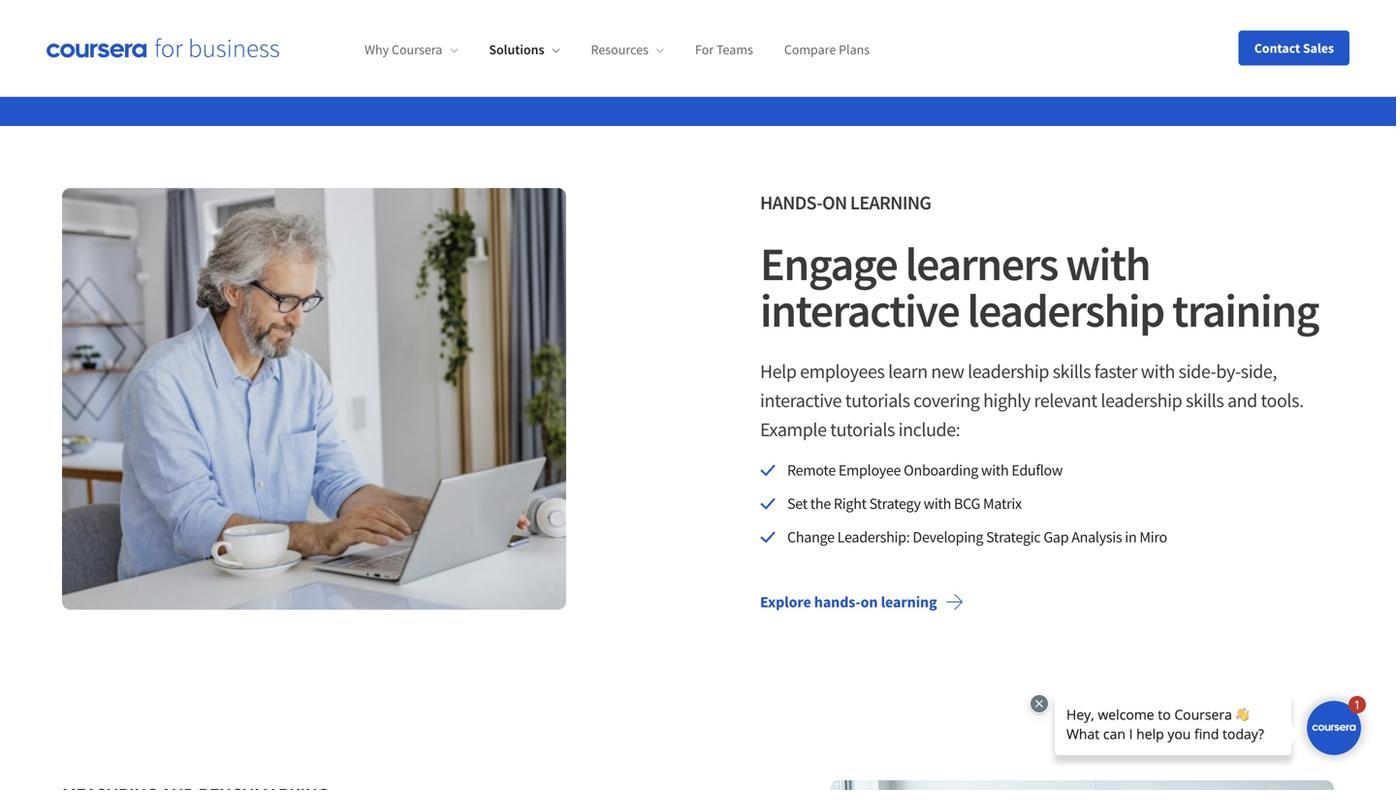 Task type: describe. For each thing, give the bounding box(es) containing it.
eduflow
[[1012, 461, 1063, 480]]

side-
[[1179, 359, 1216, 384]]

developing
[[913, 527, 983, 547]]

help
[[760, 359, 797, 384]]

explore hands-on learning
[[760, 593, 937, 612]]

coursera
[[392, 41, 443, 58]]

for teams link
[[695, 41, 753, 58]]

solutions link
[[489, 41, 560, 58]]

highly
[[983, 388, 1031, 413]]

engage
[[760, 235, 897, 293]]

onboarding
[[904, 461, 979, 480]]

new
[[931, 359, 964, 384]]

why coursera link
[[365, 41, 458, 58]]

1 vertical spatial tutorials
[[830, 417, 895, 442]]

faster
[[1094, 359, 1138, 384]]

engage learners with interactive leadership training
[[760, 235, 1319, 339]]

person typing on a laptop image
[[62, 188, 566, 610]]

on
[[822, 191, 847, 215]]

plans
[[839, 41, 870, 58]]

employees
[[800, 359, 885, 384]]

learning
[[881, 593, 937, 612]]

hands-on learning
[[760, 191, 931, 215]]

include:
[[899, 417, 960, 442]]

teams
[[717, 41, 753, 58]]

compare plans link
[[784, 41, 870, 58]]

explore hands-on learning link
[[745, 579, 980, 626]]

remote employee onboarding with eduflow
[[787, 461, 1063, 480]]

hands-
[[760, 191, 822, 215]]

miro
[[1140, 527, 1167, 547]]

learn
[[888, 359, 928, 384]]

0 vertical spatial tutorials
[[845, 388, 910, 413]]

why
[[365, 41, 389, 58]]

1 horizontal spatial skills
[[1186, 388, 1224, 413]]

remote
[[787, 461, 836, 480]]

contact sales button
[[1239, 31, 1350, 65]]

on
[[861, 593, 878, 612]]

the
[[810, 494, 831, 513]]

interactive inside engage learners with interactive leadership training
[[760, 281, 959, 339]]

contact sales
[[1255, 39, 1334, 57]]

right
[[834, 494, 867, 513]]

change leadership: developing strategic gap analysis in miro
[[787, 527, 1167, 547]]



Task type: locate. For each thing, give the bounding box(es) containing it.
covering
[[914, 388, 980, 413]]

and
[[1228, 388, 1258, 413]]

2 vertical spatial leadership
[[1101, 388, 1182, 413]]

contact
[[1255, 39, 1301, 57]]

strategy
[[870, 494, 921, 513]]

change
[[787, 527, 835, 547]]

help employees learn new leadership skills faster with side-by-side, interactive tutorials covering highly relevant leadership skills and tools. example tutorials include:
[[760, 359, 1304, 442]]

employee
[[839, 461, 901, 480]]

1 interactive from the top
[[760, 281, 959, 339]]

leadership up faster
[[967, 281, 1164, 339]]

bcg
[[954, 494, 980, 513]]

for teams
[[695, 41, 753, 58]]

skills down side- at right top
[[1186, 388, 1224, 413]]

skills up relevant
[[1053, 359, 1091, 384]]

for
[[695, 41, 714, 58]]

training
[[1172, 281, 1319, 339]]

interactive
[[760, 281, 959, 339], [760, 388, 842, 413]]

learners
[[905, 235, 1058, 293]]

analysis
[[1072, 527, 1122, 547]]

leadership up "highly"
[[968, 359, 1049, 384]]

with inside engage learners with interactive leadership training
[[1066, 235, 1150, 293]]

leadership:
[[838, 527, 910, 547]]

tutorials
[[845, 388, 910, 413], [830, 417, 895, 442]]

leadership
[[967, 281, 1164, 339], [968, 359, 1049, 384], [1101, 388, 1182, 413]]

gap
[[1044, 527, 1069, 547]]

set the right strategy with bcg matrix
[[787, 494, 1022, 513]]

0 horizontal spatial skills
[[1053, 359, 1091, 384]]

0 vertical spatial skills
[[1053, 359, 1091, 384]]

skills
[[1053, 359, 1091, 384], [1186, 388, 1224, 413]]

interactive up employees at right top
[[760, 281, 959, 339]]

strategic
[[986, 527, 1041, 547]]

explore
[[760, 593, 811, 612]]

matrix
[[983, 494, 1022, 513]]

solutions
[[489, 41, 545, 58]]

leadership down faster
[[1101, 388, 1182, 413]]

1 vertical spatial skills
[[1186, 388, 1224, 413]]

hands-
[[814, 593, 861, 612]]

interactive up 'example'
[[760, 388, 842, 413]]

2 interactive from the top
[[760, 388, 842, 413]]

0 vertical spatial leadership
[[967, 281, 1164, 339]]

with inside help employees learn new leadership skills faster with side-by-side, interactive tutorials covering highly relevant leadership skills and tools. example tutorials include:
[[1141, 359, 1175, 384]]

example
[[760, 417, 827, 442]]

leadership for learn
[[968, 359, 1049, 384]]

set
[[787, 494, 808, 513]]

why coursera
[[365, 41, 443, 58]]

learning
[[850, 191, 931, 215]]

resources
[[591, 41, 649, 58]]

relevant
[[1034, 388, 1098, 413]]

0 vertical spatial interactive
[[760, 281, 959, 339]]

tutorials up employee
[[830, 417, 895, 442]]

resources link
[[591, 41, 664, 58]]

sales
[[1303, 39, 1334, 57]]

1 vertical spatial interactive
[[760, 388, 842, 413]]

compare plans
[[784, 41, 870, 58]]

tutorials down learn on the right top of page
[[845, 388, 910, 413]]

leadership for with
[[967, 281, 1164, 339]]

with
[[1066, 235, 1150, 293], [1141, 359, 1175, 384], [981, 461, 1009, 480], [924, 494, 951, 513]]

leadership inside engage learners with interactive leadership training
[[967, 281, 1164, 339]]

coursera for business image
[[47, 38, 279, 58]]

interactive inside help employees learn new leadership skills faster with side-by-side, interactive tutorials covering highly relevant leadership skills and tools. example tutorials include:
[[760, 388, 842, 413]]

in
[[1125, 527, 1137, 547]]

by-
[[1216, 359, 1241, 384]]

compare
[[784, 41, 836, 58]]

tools.
[[1261, 388, 1304, 413]]

side,
[[1241, 359, 1277, 384]]

1 vertical spatial leadership
[[968, 359, 1049, 384]]



Task type: vqa. For each thing, say whether or not it's contained in the screenshot.
the or
no



